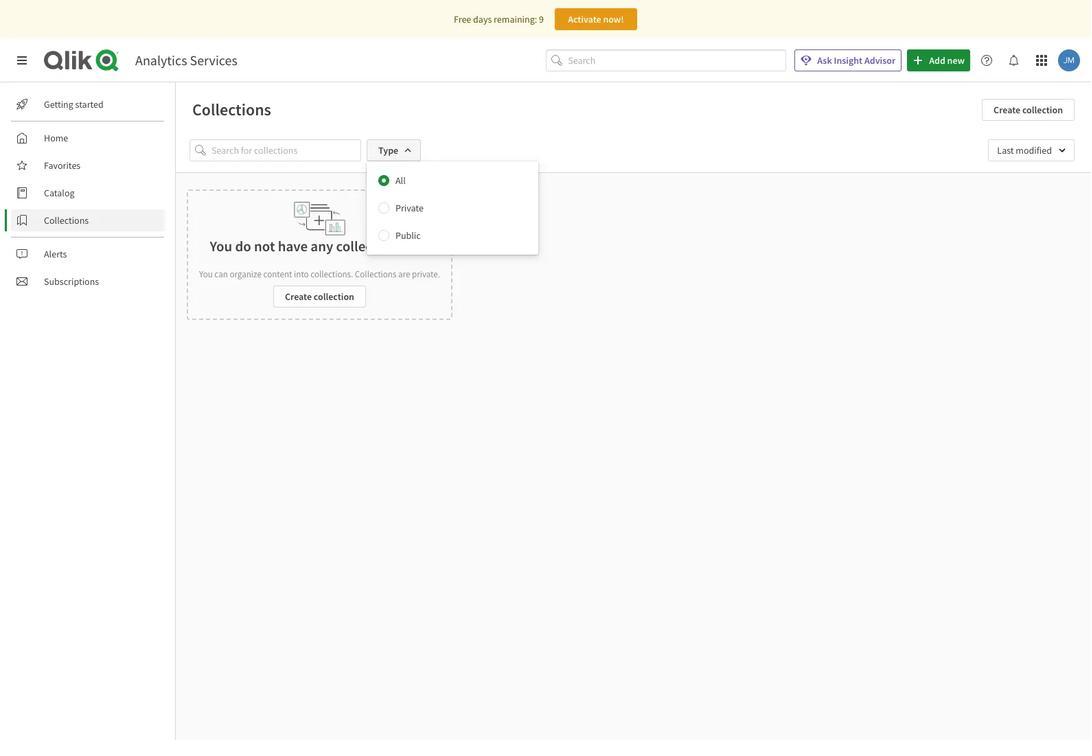 Task type: vqa. For each thing, say whether or not it's contained in the screenshot.
Teams
no



Task type: describe. For each thing, give the bounding box(es) containing it.
analytics services
[[135, 52, 238, 69]]

type option group
[[367, 167, 539, 249]]

Last modified field
[[989, 139, 1075, 161]]

private.
[[412, 269, 440, 280]]

getting
[[44, 98, 73, 111]]

0 vertical spatial collections
[[192, 99, 271, 120]]

new
[[948, 54, 965, 67]]

type button
[[367, 139, 421, 161]]

services
[[190, 52, 238, 69]]

collections inside navigation pane 'element'
[[44, 214, 89, 227]]

collection for create collection button to the right
[[1023, 104, 1064, 116]]

public
[[396, 229, 421, 242]]

all
[[396, 175, 406, 187]]

catalog link
[[11, 182, 165, 204]]

create for the bottom create collection button
[[285, 291, 312, 303]]

create for create collection button to the right
[[994, 104, 1021, 116]]

yet.
[[406, 237, 430, 256]]

last modified
[[998, 144, 1053, 157]]

type
[[379, 144, 399, 157]]

you do not have any collections yet.
[[210, 237, 430, 256]]

analytics
[[135, 52, 187, 69]]

now!
[[604, 13, 624, 25]]

subscriptions link
[[11, 271, 165, 293]]

alerts
[[44, 248, 67, 260]]

1 horizontal spatial create collection button
[[983, 99, 1075, 121]]

private
[[396, 202, 424, 214]]

create collection element
[[187, 190, 453, 320]]

collections link
[[11, 210, 165, 232]]

collections inside create collection element
[[355, 269, 397, 280]]

getting started link
[[11, 93, 165, 115]]

content
[[263, 269, 292, 280]]

9
[[539, 13, 544, 25]]

any
[[311, 237, 333, 256]]

subscriptions
[[44, 276, 99, 288]]

collections
[[336, 237, 403, 256]]

free days remaining: 9
[[454, 13, 544, 25]]

navigation pane element
[[0, 88, 175, 298]]

favorites link
[[11, 155, 165, 177]]

remaining:
[[494, 13, 537, 25]]

analytics services element
[[135, 52, 238, 69]]

ask
[[818, 54, 833, 67]]

activate now!
[[568, 13, 624, 25]]

home
[[44, 132, 68, 144]]

collection for the bottom create collection button
[[314, 291, 354, 303]]

you for you can organize content into collections. collections are private.
[[199, 269, 213, 280]]

collections.
[[311, 269, 353, 280]]



Task type: locate. For each thing, give the bounding box(es) containing it.
searchbar element
[[546, 49, 787, 72]]

collections down services
[[192, 99, 271, 120]]

1 vertical spatial create collection button
[[273, 286, 366, 308]]

create collection button up last modified field
[[983, 99, 1075, 121]]

you
[[210, 237, 232, 256], [199, 269, 213, 280]]

insight
[[834, 54, 863, 67]]

organize
[[230, 269, 262, 280]]

create collection for create collection button to the right
[[994, 104, 1064, 116]]

ask insight advisor button
[[795, 49, 902, 71]]

days
[[473, 13, 492, 25]]

not
[[254, 237, 275, 256]]

0 horizontal spatial create collection
[[285, 291, 354, 303]]

1 horizontal spatial collections
[[192, 99, 271, 120]]

2 vertical spatial collections
[[355, 269, 397, 280]]

can
[[215, 269, 228, 280]]

0 vertical spatial create
[[994, 104, 1021, 116]]

1 vertical spatial collections
[[44, 214, 89, 227]]

2 horizontal spatial collections
[[355, 269, 397, 280]]

jeremy miller image
[[1059, 49, 1081, 71]]

create collection button
[[983, 99, 1075, 121], [273, 286, 366, 308]]

started
[[75, 98, 104, 111]]

you left do
[[210, 237, 232, 256]]

1 horizontal spatial create
[[994, 104, 1021, 116]]

create collection
[[994, 104, 1064, 116], [285, 291, 354, 303]]

Search text field
[[568, 49, 787, 72]]

0 horizontal spatial collection
[[314, 291, 354, 303]]

alerts link
[[11, 243, 165, 265]]

you can organize content into collections. collections are private.
[[199, 269, 440, 280]]

catalog
[[44, 187, 75, 199]]

home link
[[11, 127, 165, 149]]

create collection for the bottom create collection button
[[285, 291, 354, 303]]

create collection up last modified field
[[994, 104, 1064, 116]]

into
[[294, 269, 309, 280]]

last
[[998, 144, 1014, 157]]

you for you do not have any collections yet.
[[210, 237, 232, 256]]

free
[[454, 13, 472, 25]]

create
[[994, 104, 1021, 116], [285, 291, 312, 303]]

0 horizontal spatial collections
[[44, 214, 89, 227]]

activate
[[568, 13, 602, 25]]

0 vertical spatial collection
[[1023, 104, 1064, 116]]

have
[[278, 237, 308, 256]]

0 vertical spatial create collection button
[[983, 99, 1075, 121]]

add new button
[[908, 49, 971, 71]]

close sidebar menu image
[[16, 55, 27, 66]]

1 horizontal spatial create collection
[[994, 104, 1064, 116]]

filters region
[[176, 128, 1092, 255]]

collection
[[1023, 104, 1064, 116], [314, 291, 354, 303]]

are
[[398, 269, 410, 280]]

1 vertical spatial collection
[[314, 291, 354, 303]]

collection up modified
[[1023, 104, 1064, 116]]

do
[[235, 237, 251, 256]]

create collection button down you can organize content into collections. collections are private.
[[273, 286, 366, 308]]

collections left are
[[355, 269, 397, 280]]

1 vertical spatial create
[[285, 291, 312, 303]]

modified
[[1016, 144, 1053, 157]]

Search for collections text field
[[212, 139, 361, 162]]

add
[[930, 54, 946, 67]]

create collection down you can organize content into collections. collections are private.
[[285, 291, 354, 303]]

1 horizontal spatial collection
[[1023, 104, 1064, 116]]

0 horizontal spatial create
[[285, 291, 312, 303]]

favorites
[[44, 159, 81, 172]]

collections down "catalog"
[[44, 214, 89, 227]]

add new
[[930, 54, 965, 67]]

activate now! link
[[555, 8, 638, 30]]

1 vertical spatial you
[[199, 269, 213, 280]]

0 vertical spatial create collection
[[994, 104, 1064, 116]]

collections
[[192, 99, 271, 120], [44, 214, 89, 227], [355, 269, 397, 280]]

0 vertical spatial you
[[210, 237, 232, 256]]

you left can at the top left of page
[[199, 269, 213, 280]]

advisor
[[865, 54, 896, 67]]

create up the last
[[994, 104, 1021, 116]]

getting started
[[44, 98, 104, 111]]

0 horizontal spatial create collection button
[[273, 286, 366, 308]]

1 vertical spatial create collection
[[285, 291, 354, 303]]

collection down collections.
[[314, 291, 354, 303]]

ask insight advisor
[[818, 54, 896, 67]]

create down into
[[285, 291, 312, 303]]



